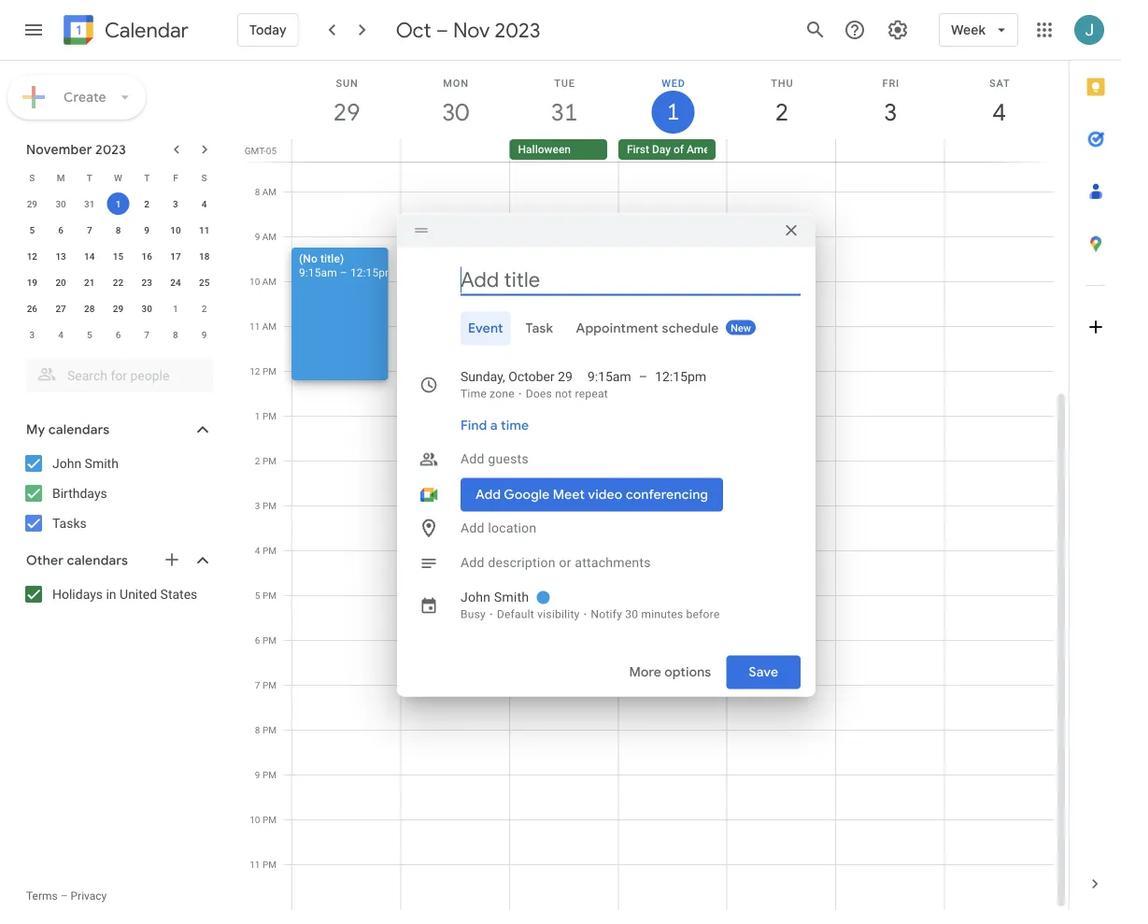 Task type: locate. For each thing, give the bounding box(es) containing it.
john inside the my calendars list
[[52, 456, 81, 471]]

5 pm from the top
[[263, 545, 277, 556]]

21
[[84, 277, 95, 288]]

0 horizontal spatial 2023
[[95, 141, 126, 158]]

main drawer image
[[22, 19, 45, 41]]

12 up 19
[[27, 251, 37, 262]]

s
[[29, 172, 35, 183], [202, 172, 207, 183]]

31 right october 30 element
[[84, 198, 95, 209]]

11 up '18'
[[199, 224, 210, 236]]

0 vertical spatial 11
[[199, 224, 210, 236]]

8 pm from the top
[[263, 680, 277, 691]]

pm up 7 pm
[[263, 635, 277, 646]]

15
[[113, 251, 124, 262]]

27
[[56, 303, 66, 314]]

pm for 2 pm
[[263, 455, 277, 467]]

7 up 14 element
[[87, 224, 92, 236]]

grid
[[239, 61, 1070, 911]]

29 up not
[[558, 369, 573, 385]]

pm up 4 pm
[[263, 500, 277, 511]]

pm for 8 pm
[[263, 725, 277, 736]]

29
[[332, 97, 359, 128], [27, 198, 37, 209], [113, 303, 124, 314], [558, 369, 573, 385]]

4 pm from the top
[[263, 500, 277, 511]]

row containing 29
[[18, 191, 219, 217]]

20
[[56, 277, 66, 288]]

s up october 29 element
[[29, 172, 35, 183]]

4 row from the top
[[18, 243, 219, 269]]

23 element
[[136, 271, 158, 294]]

7 for december 7 element
[[144, 329, 150, 340]]

add inside add guests dropdown button
[[461, 452, 485, 467]]

pm up the 2 pm
[[263, 410, 277, 422]]

1 cell
[[104, 191, 133, 217]]

pm down 8 pm
[[263, 769, 277, 781]]

30
[[441, 97, 468, 128], [56, 198, 66, 209], [142, 303, 152, 314], [626, 608, 639, 621]]

2 up december 9 element
[[202, 303, 207, 314]]

0 vertical spatial 12:15pm
[[350, 266, 395, 279]]

november 2023
[[26, 141, 126, 158]]

cell down the 29 link
[[293, 139, 401, 162]]

time
[[501, 417, 529, 434]]

1 down wed
[[666, 97, 679, 127]]

24
[[170, 277, 181, 288]]

12 down 11 am
[[250, 366, 260, 377]]

2 t from the left
[[144, 172, 150, 183]]

9 up 10 pm
[[255, 769, 260, 781]]

15 element
[[107, 245, 129, 267]]

1 vertical spatial 7
[[144, 329, 150, 340]]

12:15pm inside (no title) 9:15am – 12:15pm
[[350, 266, 395, 279]]

3 add from the top
[[461, 555, 485, 571]]

11 pm from the top
[[263, 814, 277, 826]]

create
[[64, 89, 106, 106]]

5 row from the top
[[18, 269, 219, 295]]

0 horizontal spatial s
[[29, 172, 35, 183]]

0 horizontal spatial 31
[[84, 198, 95, 209]]

6 down 29 element
[[116, 329, 121, 340]]

11 for 11 pm
[[250, 859, 260, 870]]

16 element
[[136, 245, 158, 267]]

add description or attachments
[[461, 555, 651, 571]]

– for terms – privacy
[[60, 890, 68, 903]]

10 up 11 pm
[[250, 814, 260, 826]]

4 am from the top
[[262, 321, 277, 332]]

today button
[[237, 7, 299, 52]]

smith up birthdays
[[85, 456, 119, 471]]

10 pm from the top
[[263, 769, 277, 781]]

row down w
[[18, 191, 219, 217]]

12
[[27, 251, 37, 262], [250, 366, 260, 377]]

december 9 element
[[193, 323, 216, 346]]

0 vertical spatial john
[[52, 456, 81, 471]]

row
[[18, 165, 219, 191], [18, 191, 219, 217], [18, 217, 219, 243], [18, 243, 219, 269], [18, 269, 219, 295], [18, 295, 219, 322], [18, 322, 219, 348]]

11 down 10 am
[[250, 321, 260, 332]]

1 row from the top
[[18, 165, 219, 191]]

cell down 4 link
[[945, 139, 1054, 162]]

1 horizontal spatial 6
[[116, 329, 121, 340]]

1 vertical spatial 12
[[250, 366, 260, 377]]

1 am from the top
[[262, 186, 277, 197]]

other calendars
[[26, 553, 128, 569]]

5 up 6 pm
[[255, 590, 260, 601]]

smith
[[85, 456, 119, 471], [494, 590, 530, 605]]

2 horizontal spatial 5
[[255, 590, 260, 601]]

1 add from the top
[[461, 452, 485, 467]]

0 horizontal spatial tab list
[[412, 312, 801, 345]]

1 t from the left
[[87, 172, 92, 183]]

31
[[550, 97, 577, 128], [84, 198, 95, 209]]

row down 29 element
[[18, 322, 219, 348]]

29 element
[[107, 297, 129, 320]]

16
[[142, 251, 152, 262]]

smith up default
[[494, 590, 530, 605]]

2 vertical spatial 11
[[250, 859, 260, 870]]

1 horizontal spatial john smith
[[461, 590, 530, 605]]

sunday,
[[461, 369, 506, 385]]

7 row from the top
[[18, 322, 219, 348]]

a
[[491, 417, 498, 434]]

0 horizontal spatial 12
[[27, 251, 37, 262]]

–
[[436, 17, 449, 43], [340, 266, 348, 279], [639, 369, 648, 385], [60, 890, 68, 903]]

10 inside 10 element
[[170, 224, 181, 236]]

21 element
[[78, 271, 101, 294]]

– right terms
[[60, 890, 68, 903]]

gmt-
[[245, 145, 266, 156]]

2 vertical spatial 10
[[250, 814, 260, 826]]

11 am
[[250, 321, 277, 332]]

grid containing 29
[[239, 61, 1070, 911]]

cell down 2 'link'
[[727, 139, 836, 162]]

3
[[883, 97, 897, 128], [173, 198, 178, 209], [29, 329, 35, 340], [255, 500, 260, 511]]

0 vertical spatial smith
[[85, 456, 119, 471]]

2 add from the top
[[461, 521, 485, 536]]

john up the busy
[[461, 590, 491, 605]]

0 horizontal spatial 12:15pm
[[350, 266, 395, 279]]

october 30 element
[[50, 193, 72, 215]]

11 for 11 am
[[250, 321, 260, 332]]

6 up 7 pm
[[255, 635, 260, 646]]

1 inside cell
[[116, 198, 121, 209]]

None search field
[[0, 352, 232, 393]]

2 vertical spatial 6
[[255, 635, 260, 646]]

december 6 element
[[107, 323, 129, 346]]

fri
[[883, 77, 900, 89]]

11 down 10 pm
[[250, 859, 260, 870]]

9 up 10 am
[[255, 231, 260, 242]]

1 vertical spatial 2023
[[95, 141, 126, 158]]

22
[[113, 277, 124, 288]]

7 down 6 pm
[[255, 680, 260, 691]]

3 up 4 pm
[[255, 500, 260, 511]]

2 am from the top
[[262, 231, 277, 242]]

7 for 7 pm
[[255, 680, 260, 691]]

0 vertical spatial 2023
[[495, 17, 541, 43]]

row up 22 element
[[18, 243, 219, 269]]

pm up 5 pm
[[263, 545, 277, 556]]

6 down october 30 element
[[58, 224, 63, 236]]

4 up 11 element on the left top
[[202, 198, 207, 209]]

0 horizontal spatial john
[[52, 456, 81, 471]]

0 horizontal spatial 6
[[58, 224, 63, 236]]

1 vertical spatial 12:15pm
[[655, 369, 707, 385]]

31 inside 'row group'
[[84, 198, 95, 209]]

1 horizontal spatial 7
[[144, 329, 150, 340]]

6 pm from the top
[[263, 590, 277, 601]]

2 row from the top
[[18, 191, 219, 217]]

december 3 element
[[21, 323, 43, 346]]

8 up 9 pm
[[255, 725, 260, 736]]

7
[[87, 224, 92, 236], [144, 329, 150, 340], [255, 680, 260, 691]]

8 for december 8 element
[[173, 329, 178, 340]]

3 cell from the left
[[727, 139, 836, 162]]

0 vertical spatial 5
[[29, 224, 35, 236]]

9:15am down (no
[[299, 266, 337, 279]]

0 horizontal spatial t
[[87, 172, 92, 183]]

30 down 23
[[142, 303, 152, 314]]

1 vertical spatial 31
[[84, 198, 95, 209]]

add left the location
[[461, 521, 485, 536]]

2 horizontal spatial 7
[[255, 680, 260, 691]]

1 down 24 element
[[173, 303, 178, 314]]

row group
[[18, 191, 219, 348]]

am down 8 am
[[262, 231, 277, 242]]

row down 1, today element
[[18, 217, 219, 243]]

gmt-05
[[245, 145, 277, 156]]

10 for 10
[[170, 224, 181, 236]]

row group containing 29
[[18, 191, 219, 348]]

pm up 1 pm
[[263, 366, 277, 377]]

1 horizontal spatial john
[[461, 590, 491, 605]]

pm
[[263, 366, 277, 377], [263, 410, 277, 422], [263, 455, 277, 467], [263, 500, 277, 511], [263, 545, 277, 556], [263, 590, 277, 601], [263, 635, 277, 646], [263, 680, 277, 691], [263, 725, 277, 736], [263, 769, 277, 781], [263, 814, 277, 826], [263, 859, 277, 870]]

3 row from the top
[[18, 217, 219, 243]]

9 up the 16 element
[[144, 224, 150, 236]]

pm up 9 pm
[[263, 725, 277, 736]]

cell down 3 link
[[836, 139, 945, 162]]

30 down mon
[[441, 97, 468, 128]]

schedule
[[662, 320, 719, 337]]

9:15am up repeat
[[588, 369, 632, 385]]

14 element
[[78, 245, 101, 267]]

december 5 element
[[78, 323, 101, 346]]

0 horizontal spatial 9:15am
[[299, 266, 337, 279]]

pm for 3 pm
[[263, 500, 277, 511]]

0 vertical spatial add
[[461, 452, 485, 467]]

– inside (no title) 9:15am – 12:15pm
[[340, 266, 348, 279]]

3 down 26 element
[[29, 329, 35, 340]]

0 horizontal spatial 7
[[87, 224, 92, 236]]

0 horizontal spatial 5
[[29, 224, 35, 236]]

calendars inside other calendars dropdown button
[[67, 553, 128, 569]]

1 horizontal spatial s
[[202, 172, 207, 183]]

new element
[[726, 320, 756, 335]]

am up 12 pm
[[262, 321, 277, 332]]

4 pm
[[255, 545, 277, 556]]

t up october 31 element
[[87, 172, 92, 183]]

1 vertical spatial 5
[[87, 329, 92, 340]]

pm for 4 pm
[[263, 545, 277, 556]]

– down title)
[[340, 266, 348, 279]]

1 horizontal spatial 2023
[[495, 17, 541, 43]]

5 down october 29 element
[[29, 224, 35, 236]]

0 horizontal spatial john smith
[[52, 456, 119, 471]]

– for 9:15am – 12:15pm
[[639, 369, 648, 385]]

am down 9 am
[[262, 276, 277, 287]]

7 pm
[[255, 680, 277, 691]]

28 element
[[78, 297, 101, 320]]

1 pm from the top
[[263, 366, 277, 377]]

10 up 11 am
[[250, 276, 260, 287]]

1 horizontal spatial smith
[[494, 590, 530, 605]]

calendar element
[[60, 11, 189, 52]]

– down appointment schedule
[[639, 369, 648, 385]]

2 pm from the top
[[263, 410, 277, 422]]

add for add description or attachments
[[461, 555, 485, 571]]

zone
[[490, 388, 515, 401]]

3 am from the top
[[262, 276, 277, 287]]

– right oct
[[436, 17, 449, 43]]

14
[[84, 251, 95, 262]]

thu 2
[[772, 77, 794, 128]]

calendars for other calendars
[[67, 553, 128, 569]]

1 horizontal spatial t
[[144, 172, 150, 183]]

2023 up w
[[95, 141, 126, 158]]

24 element
[[164, 271, 187, 294]]

pm down 4 pm
[[263, 590, 277, 601]]

other
[[26, 553, 64, 569]]

1 vertical spatial 6
[[116, 329, 121, 340]]

row up 29 element
[[18, 269, 219, 295]]

6 inside "element"
[[116, 329, 121, 340]]

30 element
[[136, 297, 158, 320]]

0 vertical spatial 31
[[550, 97, 577, 128]]

12 inside 12 element
[[27, 251, 37, 262]]

30 inside mon 30
[[441, 97, 468, 128]]

30 right notify in the bottom of the page
[[626, 608, 639, 621]]

4 link
[[979, 91, 1022, 134]]

calendars up in
[[67, 553, 128, 569]]

10 for 10 pm
[[250, 814, 260, 826]]

smith inside the my calendars list
[[85, 456, 119, 471]]

calendars for my calendars
[[49, 422, 110, 438]]

11 inside november 2023 grid
[[199, 224, 210, 236]]

7 pm from the top
[[263, 635, 277, 646]]

4
[[992, 97, 1006, 128], [202, 198, 207, 209], [58, 329, 63, 340], [255, 545, 260, 556]]

1 horizontal spatial 31
[[550, 97, 577, 128]]

1 vertical spatial 10
[[250, 276, 260, 287]]

pm for 1 pm
[[263, 410, 277, 422]]

8 down gmt-
[[255, 186, 260, 197]]

sat 4
[[990, 77, 1011, 128]]

1 horizontal spatial 9:15am
[[588, 369, 632, 385]]

2
[[775, 97, 788, 128], [144, 198, 150, 209], [202, 303, 207, 314], [255, 455, 260, 467]]

add down 'find' at left
[[461, 452, 485, 467]]

10 up 17
[[170, 224, 181, 236]]

2 vertical spatial add
[[461, 555, 485, 571]]

tab list containing event
[[412, 312, 801, 345]]

1
[[666, 97, 679, 127], [116, 198, 121, 209], [173, 303, 178, 314], [255, 410, 260, 422]]

Add title text field
[[461, 266, 801, 294]]

fri 3
[[883, 77, 900, 128]]

9 pm from the top
[[263, 725, 277, 736]]

tue
[[555, 77, 576, 89]]

9 for 9 pm
[[255, 769, 260, 781]]

11 pm
[[250, 859, 277, 870]]

2 down thu
[[775, 97, 788, 128]]

12:15pm
[[350, 266, 395, 279], [655, 369, 707, 385]]

calendars
[[49, 422, 110, 438], [67, 553, 128, 569]]

31 down the tue
[[550, 97, 577, 128]]

row down 22 element
[[18, 295, 219, 322]]

6 for december 6 "element"
[[116, 329, 121, 340]]

1 for december 1 element
[[173, 303, 178, 314]]

mon
[[443, 77, 469, 89]]

terms – privacy
[[26, 890, 107, 903]]

pm for 12 pm
[[263, 366, 277, 377]]

am down the 05
[[262, 186, 277, 197]]

am for 10 am
[[262, 276, 277, 287]]

john smith up default
[[461, 590, 530, 605]]

1 down w
[[116, 198, 121, 209]]

2023
[[495, 17, 541, 43], [95, 141, 126, 158]]

2 s from the left
[[202, 172, 207, 183]]

1 horizontal spatial 12
[[250, 366, 260, 377]]

0 vertical spatial calendars
[[49, 422, 110, 438]]

10 element
[[164, 219, 187, 241]]

does not repeat
[[526, 388, 609, 401]]

t
[[87, 172, 92, 183], [144, 172, 150, 183]]

0 vertical spatial john smith
[[52, 456, 119, 471]]

calendars right 'my'
[[49, 422, 110, 438]]

10 pm
[[250, 814, 277, 826]]

1 inside the wed 1
[[666, 97, 679, 127]]

1 vertical spatial add
[[461, 521, 485, 536]]

1 horizontal spatial 12:15pm
[[655, 369, 707, 385]]

0 vertical spatial 9:15am
[[299, 266, 337, 279]]

3 down 'fri'
[[883, 97, 897, 128]]

(no
[[299, 252, 318, 265]]

3 pm from the top
[[263, 455, 277, 467]]

row up 1, today element
[[18, 165, 219, 191]]

calendars inside my calendars dropdown button
[[49, 422, 110, 438]]

notify
[[591, 608, 623, 621]]

4 down 27 element
[[58, 329, 63, 340]]

5 for december 5 element
[[87, 329, 92, 340]]

2 vertical spatial 5
[[255, 590, 260, 601]]

sun
[[336, 77, 359, 89]]

pm down 10 pm
[[263, 859, 277, 870]]

pm down 6 pm
[[263, 680, 277, 691]]

5 down 28 element
[[87, 329, 92, 340]]

add location
[[461, 521, 537, 536]]

to element
[[639, 368, 648, 387]]

tab list
[[1070, 61, 1122, 858], [412, 312, 801, 345]]

1 down 12 pm
[[255, 410, 260, 422]]

05
[[266, 145, 277, 156]]

9:15am
[[299, 266, 337, 279], [588, 369, 632, 385]]

7 down 30 element
[[144, 329, 150, 340]]

2 vertical spatial 7
[[255, 680, 260, 691]]

1 vertical spatial john smith
[[461, 590, 530, 605]]

john smith up birthdays
[[52, 456, 119, 471]]

cell
[[293, 139, 401, 162], [401, 139, 510, 162], [727, 139, 836, 162], [836, 139, 945, 162], [945, 139, 1054, 162]]

row containing 26
[[18, 295, 219, 322]]

december 2 element
[[193, 297, 216, 320]]

add down add location
[[461, 555, 485, 571]]

pm down 1 pm
[[263, 455, 277, 467]]

s right f
[[202, 172, 207, 183]]

time zone
[[461, 388, 515, 401]]

repeat
[[575, 388, 609, 401]]

1 horizontal spatial 5
[[87, 329, 92, 340]]

9 down december 2 element
[[202, 329, 207, 340]]

30 link
[[434, 91, 477, 134]]

0 horizontal spatial smith
[[85, 456, 119, 471]]

pm down 9 pm
[[263, 814, 277, 826]]

12 pm from the top
[[263, 859, 277, 870]]

6 row from the top
[[18, 295, 219, 322]]

nov
[[453, 17, 490, 43]]

am
[[262, 186, 277, 197], [262, 231, 277, 242], [262, 276, 277, 287], [262, 321, 277, 332]]

12 for 12 pm
[[250, 366, 260, 377]]

1 vertical spatial calendars
[[67, 553, 128, 569]]

0 vertical spatial 12
[[27, 251, 37, 262]]

8 down december 1 element
[[173, 329, 178, 340]]

4 inside sat 4
[[992, 97, 1006, 128]]

3 pm
[[255, 500, 277, 511]]

t left f
[[144, 172, 150, 183]]

sun 29
[[332, 77, 359, 128]]

1 vertical spatial 11
[[250, 321, 260, 332]]

october 31 element
[[78, 193, 101, 215]]

2 horizontal spatial 6
[[255, 635, 260, 646]]

john up birthdays
[[52, 456, 81, 471]]

2023 right nov
[[495, 17, 541, 43]]

0 vertical spatial 10
[[170, 224, 181, 236]]



Task type: vqa. For each thing, say whether or not it's contained in the screenshot.


Task type: describe. For each thing, give the bounding box(es) containing it.
9 for 9 am
[[255, 231, 260, 242]]

my calendars list
[[4, 449, 232, 539]]

29 down sun
[[332, 97, 359, 128]]

visibility
[[538, 608, 580, 621]]

halloween row
[[284, 139, 1070, 162]]

(no title) 9:15am – 12:15pm
[[299, 252, 395, 279]]

minutes
[[642, 608, 684, 621]]

1 cell from the left
[[293, 139, 401, 162]]

23
[[142, 277, 152, 288]]

october
[[509, 369, 555, 385]]

17
[[170, 251, 181, 262]]

2 pm
[[255, 455, 277, 467]]

week
[[952, 22, 986, 38]]

december 1 element
[[164, 297, 187, 320]]

wed
[[662, 77, 686, 89]]

guests
[[488, 452, 529, 467]]

pm for 7 pm
[[263, 680, 277, 691]]

1 link
[[652, 91, 695, 134]]

description
[[488, 555, 556, 571]]

states
[[160, 587, 198, 602]]

13
[[56, 251, 66, 262]]

1, today element
[[107, 193, 129, 215]]

event
[[468, 320, 504, 337]]

19
[[27, 277, 37, 288]]

13 element
[[50, 245, 72, 267]]

pm for 9 pm
[[263, 769, 277, 781]]

9:15am inside (no title) 9:15am – 12:15pm
[[299, 266, 337, 279]]

2 cell from the left
[[401, 139, 510, 162]]

find a time button
[[453, 409, 537, 443]]

5 pm
[[255, 590, 277, 601]]

11 element
[[193, 219, 216, 241]]

17 element
[[164, 245, 187, 267]]

add guests
[[461, 452, 529, 467]]

9:15am – 12:15pm
[[588, 369, 707, 385]]

0 vertical spatial 6
[[58, 224, 63, 236]]

time
[[461, 388, 487, 401]]

28
[[84, 303, 95, 314]]

privacy link
[[71, 890, 107, 903]]

or
[[559, 555, 572, 571]]

row containing 3
[[18, 322, 219, 348]]

1 for 1, today element
[[116, 198, 121, 209]]

5 for 5 pm
[[255, 590, 260, 601]]

new
[[731, 323, 752, 334]]

2 right '1' cell on the top left of the page
[[144, 198, 150, 209]]

event button
[[461, 312, 511, 345]]

calendar heading
[[101, 17, 189, 43]]

other calendars button
[[4, 546, 232, 576]]

m
[[57, 172, 65, 183]]

add for add guests
[[461, 452, 485, 467]]

8 pm
[[255, 725, 277, 736]]

terms
[[26, 890, 58, 903]]

31 link
[[543, 91, 586, 134]]

27 element
[[50, 297, 72, 320]]

holidays in united states
[[52, 587, 198, 602]]

26
[[27, 303, 37, 314]]

pm for 5 pm
[[263, 590, 277, 601]]

oct – nov 2023
[[396, 17, 541, 43]]

9 pm
[[255, 769, 277, 781]]

add for add location
[[461, 521, 485, 536]]

row containing 5
[[18, 217, 219, 243]]

sat
[[990, 77, 1011, 89]]

sunday, october 29
[[461, 369, 573, 385]]

appointment schedule
[[576, 320, 719, 337]]

privacy
[[71, 890, 107, 903]]

1 pm
[[255, 410, 277, 422]]

settings menu image
[[887, 19, 910, 41]]

december 8 element
[[164, 323, 187, 346]]

1 horizontal spatial tab list
[[1070, 61, 1122, 858]]

in
[[106, 587, 116, 602]]

halloween button
[[510, 139, 608, 160]]

row containing 19
[[18, 269, 219, 295]]

22 element
[[107, 271, 129, 294]]

busy
[[461, 608, 486, 621]]

terms link
[[26, 890, 58, 903]]

wed 1
[[662, 77, 686, 127]]

– for oct – nov 2023
[[436, 17, 449, 43]]

1 for 1 pm
[[255, 410, 260, 422]]

Search for people text field
[[37, 359, 202, 393]]

my calendars
[[26, 422, 110, 438]]

0 vertical spatial 7
[[87, 224, 92, 236]]

add other calendars image
[[163, 551, 181, 569]]

1 vertical spatial john
[[461, 590, 491, 605]]

november 2023 grid
[[18, 165, 219, 348]]

3 inside fri 3
[[883, 97, 897, 128]]

week button
[[940, 7, 1019, 52]]

attachments
[[575, 555, 651, 571]]

29 left october 30 element
[[27, 198, 37, 209]]

pm for 6 pm
[[263, 635, 277, 646]]

20 element
[[50, 271, 72, 294]]

am for 8 am
[[262, 186, 277, 197]]

30 down m
[[56, 198, 66, 209]]

row containing s
[[18, 165, 219, 191]]

my calendars button
[[4, 415, 232, 445]]

thu
[[772, 77, 794, 89]]

5 cell from the left
[[945, 139, 1054, 162]]

10 for 10 am
[[250, 276, 260, 287]]

my
[[26, 422, 45, 438]]

12 pm
[[250, 366, 277, 377]]

create button
[[7, 75, 146, 120]]

11 for 11
[[199, 224, 210, 236]]

united
[[120, 587, 157, 602]]

notify 30 minutes before
[[591, 608, 720, 621]]

f
[[173, 172, 178, 183]]

19 element
[[21, 271, 43, 294]]

default visibility
[[497, 608, 580, 621]]

26 element
[[21, 297, 43, 320]]

december 7 element
[[136, 323, 158, 346]]

oct
[[396, 17, 432, 43]]

3 up 10 element
[[173, 198, 178, 209]]

4 cell from the left
[[836, 139, 945, 162]]

location
[[488, 521, 537, 536]]

find a time
[[461, 417, 529, 434]]

calendar
[[105, 17, 189, 43]]

3 link
[[870, 91, 913, 134]]

18 element
[[193, 245, 216, 267]]

4 down 3 pm
[[255, 545, 260, 556]]

december 4 element
[[50, 323, 72, 346]]

pm for 11 pm
[[263, 859, 277, 870]]

am for 11 am
[[262, 321, 277, 332]]

1 vertical spatial 9:15am
[[588, 369, 632, 385]]

does
[[526, 388, 552, 401]]

november
[[26, 141, 92, 158]]

am for 9 am
[[262, 231, 277, 242]]

8 up 15 element
[[116, 224, 121, 236]]

9 am
[[255, 231, 277, 242]]

2 down 1 pm
[[255, 455, 260, 467]]

tasks
[[52, 516, 87, 531]]

pm for 10 pm
[[263, 814, 277, 826]]

holidays
[[52, 587, 103, 602]]

appointment
[[576, 320, 659, 337]]

25 element
[[193, 271, 216, 294]]

6 for 6 pm
[[255, 635, 260, 646]]

9 for december 9 element
[[202, 329, 207, 340]]

task button
[[519, 312, 561, 345]]

8 for 8 am
[[255, 186, 260, 197]]

1 s from the left
[[29, 172, 35, 183]]

default
[[497, 608, 535, 621]]

12 for 12
[[27, 251, 37, 262]]

john smith inside the my calendars list
[[52, 456, 119, 471]]

8 for 8 pm
[[255, 725, 260, 736]]

29 down the 22
[[113, 303, 124, 314]]

mon 30
[[441, 77, 469, 128]]

1 vertical spatial smith
[[494, 590, 530, 605]]

title)
[[321, 252, 344, 265]]

2 inside thu 2
[[775, 97, 788, 128]]

2 link
[[761, 91, 804, 134]]

25
[[199, 277, 210, 288]]

12 element
[[21, 245, 43, 267]]

row containing 12
[[18, 243, 219, 269]]

october 29 element
[[21, 193, 43, 215]]

6 pm
[[255, 635, 277, 646]]

10 am
[[250, 276, 277, 287]]



